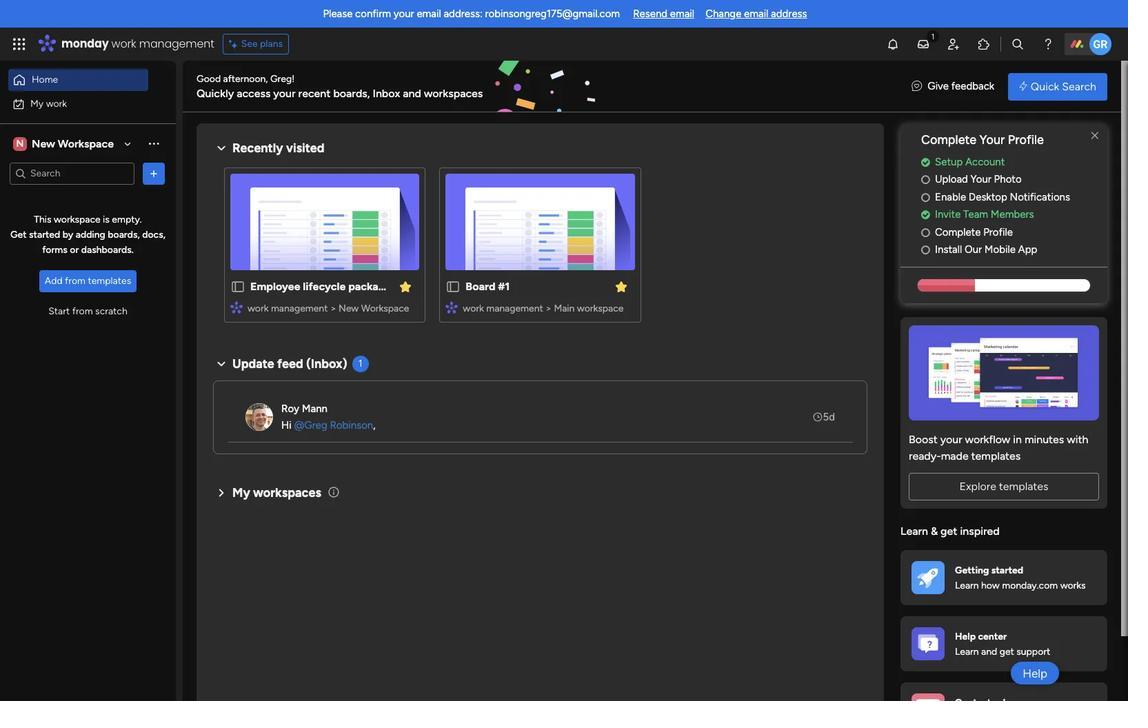 Task type: vqa. For each thing, say whether or not it's contained in the screenshot.
fourth 'number' from the top of the page
no



Task type: locate. For each thing, give the bounding box(es) containing it.
1 > from the left
[[330, 303, 336, 314]]

employee
[[250, 280, 300, 293]]

your up account
[[980, 132, 1005, 148]]

check circle image
[[921, 157, 930, 167], [921, 210, 930, 220]]

your down account
[[971, 173, 992, 186]]

quickly
[[197, 87, 234, 100]]

2 vertical spatial circle o image
[[921, 227, 930, 238]]

1 remove from favorites image from the left
[[399, 280, 413, 293]]

0 vertical spatial templates
[[88, 275, 131, 287]]

v2 bolt switch image
[[1019, 79, 1027, 94]]

management
[[139, 36, 214, 52], [271, 303, 328, 314], [486, 303, 543, 314]]

learn left &
[[901, 525, 928, 538]]

help for help
[[1023, 666, 1047, 680]]

boards, down empty.
[[108, 229, 140, 241]]

your up made
[[940, 433, 962, 446]]

new right 'n'
[[32, 137, 55, 150]]

learn inside the help center learn and get support
[[955, 646, 979, 658]]

see plans
[[241, 38, 283, 50]]

0 horizontal spatial email
[[417, 8, 441, 20]]

new down packages
[[339, 303, 359, 314]]

workspace right main
[[577, 303, 624, 314]]

0 horizontal spatial workspaces
[[253, 485, 321, 500]]

management down #1
[[486, 303, 543, 314]]

2 horizontal spatial management
[[486, 303, 543, 314]]

give feedback
[[928, 80, 994, 93]]

1 horizontal spatial workspace
[[361, 303, 409, 314]]

my workspaces
[[232, 485, 321, 500]]

2 horizontal spatial your
[[940, 433, 962, 446]]

recently visited
[[232, 141, 324, 156]]

your
[[980, 132, 1005, 148], [971, 173, 992, 186]]

1 horizontal spatial management
[[271, 303, 328, 314]]

> down lifecycle
[[330, 303, 336, 314]]

workspaces right open my workspaces icon
[[253, 485, 321, 500]]

my
[[30, 98, 44, 109], [232, 485, 250, 500]]

notifications
[[1010, 191, 1070, 203]]

1 horizontal spatial started
[[991, 564, 1023, 576]]

contact sales element
[[901, 683, 1107, 701]]

work down home
[[46, 98, 67, 109]]

address:
[[444, 8, 483, 20]]

public board image left board
[[446, 279, 461, 294]]

my inside button
[[30, 98, 44, 109]]

public board image left employee
[[230, 279, 245, 294]]

enable desktop notifications link
[[921, 189, 1107, 205]]

change
[[706, 8, 742, 20]]

desktop
[[969, 191, 1007, 203]]

email right resend
[[670, 8, 695, 20]]

workspaces
[[424, 87, 483, 100], [253, 485, 321, 500]]

0 vertical spatial help
[[955, 631, 976, 642]]

boost your workflow in minutes with ready-made templates
[[909, 433, 1088, 463]]

profile up setup account link
[[1008, 132, 1044, 148]]

1 horizontal spatial email
[[670, 8, 695, 20]]

1 horizontal spatial your
[[394, 8, 414, 20]]

your down greg!
[[273, 87, 296, 100]]

see
[[241, 38, 258, 50]]

circle o image inside complete profile link
[[921, 227, 930, 238]]

help left the center
[[955, 631, 976, 642]]

help for help center learn and get support
[[955, 631, 976, 642]]

0 vertical spatial started
[[29, 229, 60, 241]]

mobile
[[985, 244, 1016, 256]]

board
[[466, 280, 496, 293]]

your for upload
[[971, 173, 992, 186]]

circle o image left upload
[[921, 175, 930, 185]]

1 vertical spatial complete
[[935, 226, 981, 238]]

help image
[[1041, 37, 1055, 51]]

boards, inside "good afternoon, greg! quickly access your recent boards, inbox and workspaces"
[[333, 87, 370, 100]]

workspace
[[58, 137, 114, 150], [361, 303, 409, 314]]

0 vertical spatial my
[[30, 98, 44, 109]]

0 horizontal spatial remove from favorites image
[[399, 280, 413, 293]]

invite members image
[[947, 37, 961, 51]]

circle o image inside enable desktop notifications link
[[921, 192, 930, 203]]

2 > from the left
[[546, 303, 552, 314]]

0 horizontal spatial management
[[139, 36, 214, 52]]

quick
[[1031, 80, 1059, 93]]

add from templates
[[45, 275, 131, 287]]

2 public board image from the left
[[446, 279, 461, 294]]

upload your photo link
[[921, 172, 1107, 187]]

1 horizontal spatial >
[[546, 303, 552, 314]]

check circle image inside setup account link
[[921, 157, 930, 167]]

0 vertical spatial and
[[403, 87, 421, 100]]

remove from favorites image for employee lifecycle packages
[[399, 280, 413, 293]]

complete up install
[[935, 226, 981, 238]]

check circle image left setup
[[921, 157, 930, 167]]

> for lifecycle
[[330, 303, 336, 314]]

learn for help
[[955, 646, 979, 658]]

remove from favorites image
[[399, 280, 413, 293], [614, 280, 628, 293]]

complete up setup
[[921, 132, 977, 148]]

0 vertical spatial new
[[32, 137, 55, 150]]

circle o image left enable
[[921, 192, 930, 203]]

dapulse x slim image
[[1087, 128, 1103, 144]]

1 horizontal spatial workspace
[[577, 303, 624, 314]]

2 email from the left
[[670, 8, 695, 20]]

this workspace is empty. get started by adding boards, docs, forms or dashboards.
[[10, 214, 165, 256]]

from right add on the left top
[[65, 275, 86, 287]]

packages
[[348, 280, 396, 293]]

email right change
[[744, 8, 769, 20]]

invite
[[935, 208, 961, 221]]

get right &
[[941, 525, 958, 538]]

close update feed (inbox) image
[[213, 356, 230, 372]]

templates right explore on the bottom right of the page
[[999, 480, 1049, 493]]

2 horizontal spatial email
[[744, 8, 769, 20]]

employee lifecycle packages
[[250, 280, 396, 293]]

notifications image
[[886, 37, 900, 51]]

good afternoon, greg! quickly access your recent boards, inbox and workspaces
[[197, 73, 483, 100]]

work down employee
[[248, 303, 269, 314]]

help inside the help center learn and get support
[[955, 631, 976, 642]]

circle o image inside upload your photo link
[[921, 175, 930, 185]]

started down this
[[29, 229, 60, 241]]

workspace selection element
[[13, 136, 116, 152]]

by
[[63, 229, 73, 241]]

inspired
[[960, 525, 1000, 538]]

workspace
[[54, 214, 100, 225], [577, 303, 624, 314]]

enable desktop notifications
[[935, 191, 1070, 203]]

0 vertical spatial your
[[394, 8, 414, 20]]

0 horizontal spatial new
[[32, 137, 55, 150]]

upload
[[935, 173, 968, 186]]

search everything image
[[1011, 37, 1025, 51]]

1 horizontal spatial boards,
[[333, 87, 370, 100]]

2 vertical spatial your
[[940, 433, 962, 446]]

my right open my workspaces icon
[[232, 485, 250, 500]]

1 vertical spatial workspace
[[361, 303, 409, 314]]

your inside upload your photo link
[[971, 173, 992, 186]]

1 vertical spatial workspaces
[[253, 485, 321, 500]]

help
[[955, 631, 976, 642], [1023, 666, 1047, 680]]

my work button
[[8, 93, 148, 115]]

workspace down packages
[[361, 303, 409, 314]]

0 vertical spatial workspace
[[54, 214, 100, 225]]

0 horizontal spatial public board image
[[230, 279, 245, 294]]

0 horizontal spatial get
[[941, 525, 958, 538]]

1 vertical spatial your
[[971, 173, 992, 186]]

1 vertical spatial circle o image
[[921, 192, 930, 203]]

from right start
[[72, 305, 93, 317]]

1 circle o image from the top
[[921, 175, 930, 185]]

email left address:
[[417, 8, 441, 20]]

profile up mobile
[[983, 226, 1013, 238]]

1 horizontal spatial get
[[1000, 646, 1014, 658]]

0 horizontal spatial and
[[403, 87, 421, 100]]

started
[[29, 229, 60, 241], [991, 564, 1023, 576]]

> left main
[[546, 303, 552, 314]]

resend email
[[633, 8, 695, 20]]

greg!
[[270, 73, 295, 84]]

enable
[[935, 191, 966, 203]]

recently
[[232, 141, 283, 156]]

0 vertical spatial boards,
[[333, 87, 370, 100]]

new
[[32, 137, 55, 150], [339, 303, 359, 314]]

0 horizontal spatial workspace
[[58, 137, 114, 150]]

0 vertical spatial workspace
[[58, 137, 114, 150]]

0 vertical spatial learn
[[901, 525, 928, 538]]

v2 user feedback image
[[912, 79, 922, 94]]

learn down getting
[[955, 580, 979, 592]]

1 public board image from the left
[[230, 279, 245, 294]]

monday.com
[[1002, 580, 1058, 592]]

1 vertical spatial started
[[991, 564, 1023, 576]]

3 email from the left
[[744, 8, 769, 20]]

0 horizontal spatial boards,
[[108, 229, 140, 241]]

1 vertical spatial new
[[339, 303, 359, 314]]

upload your photo
[[935, 173, 1022, 186]]

0 horizontal spatial my
[[30, 98, 44, 109]]

your right confirm
[[394, 8, 414, 20]]

check circle image for invite
[[921, 210, 930, 220]]

start
[[48, 305, 70, 317]]

work down board
[[463, 303, 484, 314]]

boards,
[[333, 87, 370, 100], [108, 229, 140, 241]]

circle o image up circle o icon
[[921, 227, 930, 238]]

0 vertical spatial from
[[65, 275, 86, 287]]

1 vertical spatial get
[[1000, 646, 1014, 658]]

your
[[394, 8, 414, 20], [273, 87, 296, 100], [940, 433, 962, 446]]

2 check circle image from the top
[[921, 210, 930, 220]]

1 vertical spatial check circle image
[[921, 210, 930, 220]]

help center element
[[901, 617, 1107, 672]]

templates down workflow
[[971, 449, 1021, 463]]

and down the center
[[981, 646, 997, 658]]

0 vertical spatial circle o image
[[921, 175, 930, 185]]

5d
[[823, 411, 835, 423]]

0 horizontal spatial help
[[955, 631, 976, 642]]

check circle image left invite
[[921, 210, 930, 220]]

1 horizontal spatial my
[[232, 485, 250, 500]]

circle o image
[[921, 175, 930, 185], [921, 192, 930, 203], [921, 227, 930, 238]]

install our mobile app
[[935, 244, 1037, 256]]

get inside the help center learn and get support
[[1000, 646, 1014, 658]]

from
[[65, 275, 86, 287], [72, 305, 93, 317]]

and inside the help center learn and get support
[[981, 646, 997, 658]]

my work
[[30, 98, 67, 109]]

templates up scratch
[[88, 275, 131, 287]]

plans
[[260, 38, 283, 50]]

help down support
[[1023, 666, 1047, 680]]

1 horizontal spatial workspaces
[[424, 87, 483, 100]]

1 vertical spatial workspace
[[577, 303, 624, 314]]

getting
[[955, 564, 989, 576]]

Search in workspace field
[[29, 166, 115, 181]]

management down the employee lifecycle packages
[[271, 303, 328, 314]]

1 horizontal spatial remove from favorites image
[[614, 280, 628, 293]]

from inside button
[[65, 275, 86, 287]]

photo
[[994, 173, 1022, 186]]

1 horizontal spatial public board image
[[446, 279, 461, 294]]

apps image
[[977, 37, 991, 51]]

1 vertical spatial learn
[[955, 580, 979, 592]]

quick search results list box
[[213, 157, 868, 339]]

start from scratch
[[48, 305, 127, 317]]

from for start
[[72, 305, 93, 317]]

1 horizontal spatial help
[[1023, 666, 1047, 680]]

1 vertical spatial help
[[1023, 666, 1047, 680]]

2 vertical spatial learn
[[955, 646, 979, 658]]

boards, left inbox at the top
[[333, 87, 370, 100]]

check circle image inside invite team members link
[[921, 210, 930, 220]]

0 horizontal spatial started
[[29, 229, 60, 241]]

1 horizontal spatial new
[[339, 303, 359, 314]]

get down the center
[[1000, 646, 1014, 658]]

0 horizontal spatial >
[[330, 303, 336, 314]]

greg robinson image
[[1090, 33, 1112, 55]]

started up 'how'
[[991, 564, 1023, 576]]

2 remove from favorites image from the left
[[614, 280, 628, 293]]

2 vertical spatial templates
[[999, 480, 1049, 493]]

learn down the center
[[955, 646, 979, 658]]

workspace up search in workspace field
[[58, 137, 114, 150]]

management for board #1
[[486, 303, 543, 314]]

main
[[554, 303, 575, 314]]

workflow
[[965, 433, 1011, 446]]

3 circle o image from the top
[[921, 227, 930, 238]]

1 vertical spatial boards,
[[108, 229, 140, 241]]

0 vertical spatial complete
[[921, 132, 977, 148]]

roy mann
[[281, 403, 328, 415]]

workspaces inside "good afternoon, greg! quickly access your recent boards, inbox and workspaces"
[[424, 87, 483, 100]]

work
[[111, 36, 136, 52], [46, 98, 67, 109], [248, 303, 269, 314], [463, 303, 484, 314]]

help inside 'button'
[[1023, 666, 1047, 680]]

started inside this workspace is empty. get started by adding boards, docs, forms or dashboards.
[[29, 229, 60, 241]]

circle o image for enable
[[921, 192, 930, 203]]

1 vertical spatial your
[[273, 87, 296, 100]]

access
[[237, 87, 271, 100]]

0 vertical spatial workspaces
[[424, 87, 483, 100]]

2 circle o image from the top
[[921, 192, 930, 203]]

complete profile link
[[921, 225, 1107, 240]]

workspaces right inbox at the top
[[424, 87, 483, 100]]

0 vertical spatial your
[[980, 132, 1005, 148]]

management up good at the left of page
[[139, 36, 214, 52]]

learn inside getting started learn how monday.com works
[[955, 580, 979, 592]]

1 vertical spatial from
[[72, 305, 93, 317]]

and right inbox at the top
[[403, 87, 421, 100]]

1 horizontal spatial and
[[981, 646, 997, 658]]

complete for complete profile
[[935, 226, 981, 238]]

my down home
[[30, 98, 44, 109]]

with
[[1067, 433, 1088, 446]]

and
[[403, 87, 421, 100], [981, 646, 997, 658]]

templates image image
[[913, 325, 1095, 421]]

0 horizontal spatial workspace
[[54, 214, 100, 225]]

0 vertical spatial check circle image
[[921, 157, 930, 167]]

1 vertical spatial my
[[232, 485, 250, 500]]

check circle image for setup
[[921, 157, 930, 167]]

recent
[[298, 87, 331, 100]]

made
[[941, 449, 969, 463]]

public board image
[[230, 279, 245, 294], [446, 279, 461, 294]]

explore templates button
[[909, 473, 1099, 501]]

1 vertical spatial and
[[981, 646, 997, 658]]

this
[[34, 214, 51, 225]]

learn
[[901, 525, 928, 538], [955, 580, 979, 592], [955, 646, 979, 658]]

workspace up by
[[54, 214, 100, 225]]

1 check circle image from the top
[[921, 157, 930, 167]]

mann
[[302, 403, 328, 415]]

0 horizontal spatial your
[[273, 87, 296, 100]]

>
[[330, 303, 336, 314], [546, 303, 552, 314]]

1 vertical spatial templates
[[971, 449, 1021, 463]]

from inside button
[[72, 305, 93, 317]]

from for add
[[65, 275, 86, 287]]

workspace inside the quick search results "list box"
[[361, 303, 409, 314]]



Task type: describe. For each thing, give the bounding box(es) containing it.
public board image for board #1
[[446, 279, 461, 294]]

update feed (inbox)
[[232, 357, 347, 372]]

ready-
[[909, 449, 941, 463]]

home
[[32, 74, 58, 86]]

home button
[[8, 69, 148, 91]]

new workspace
[[32, 137, 114, 150]]

(inbox)
[[306, 357, 347, 372]]

get
[[10, 229, 27, 241]]

> for #1
[[546, 303, 552, 314]]

or
[[70, 244, 79, 256]]

forms
[[42, 244, 67, 256]]

templates inside boost your workflow in minutes with ready-made templates
[[971, 449, 1021, 463]]

is
[[103, 214, 110, 225]]

workspace image
[[13, 136, 27, 151]]

options image
[[147, 167, 161, 180]]

help center learn and get support
[[955, 631, 1050, 658]]

install
[[935, 244, 962, 256]]

my for my work
[[30, 98, 44, 109]]

invite team members link
[[921, 207, 1107, 223]]

boards, inside this workspace is empty. get started by adding boards, docs, forms or dashboards.
[[108, 229, 140, 241]]

quick search button
[[1008, 73, 1107, 100]]

setup account link
[[921, 154, 1107, 170]]

management for employee lifecycle packages
[[271, 303, 328, 314]]

our
[[965, 244, 982, 256]]

workspace inside this workspace is empty. get started by adding boards, docs, forms or dashboards.
[[54, 214, 100, 225]]

started inside getting started learn how monday.com works
[[991, 564, 1023, 576]]

circle o image for complete
[[921, 227, 930, 238]]

learn for getting
[[955, 580, 979, 592]]

your inside "good afternoon, greg! quickly access your recent boards, inbox and workspaces"
[[273, 87, 296, 100]]

1 vertical spatial profile
[[983, 226, 1013, 238]]

in
[[1013, 433, 1022, 446]]

0 vertical spatial get
[[941, 525, 958, 538]]

docs,
[[142, 229, 165, 241]]

roy
[[281, 403, 299, 415]]

your for complete
[[980, 132, 1005, 148]]

circle o image
[[921, 245, 930, 255]]

complete for complete your profile
[[921, 132, 977, 148]]

give
[[928, 80, 949, 93]]

work management > new workspace
[[248, 303, 409, 314]]

center
[[978, 631, 1007, 642]]

boost
[[909, 433, 938, 446]]

resend email link
[[633, 8, 695, 20]]

n
[[16, 138, 24, 149]]

setup account
[[935, 156, 1005, 168]]

address
[[771, 8, 807, 20]]

new inside "workspace selection" element
[[32, 137, 55, 150]]

open my workspaces image
[[213, 485, 230, 501]]

change email address link
[[706, 8, 807, 20]]

and inside "good afternoon, greg! quickly access your recent boards, inbox and workspaces"
[[403, 87, 421, 100]]

select product image
[[12, 37, 26, 51]]

roy mann image
[[245, 403, 273, 431]]

confirm
[[355, 8, 391, 20]]

start from scratch button
[[43, 301, 133, 323]]

remove from favorites image for board #1
[[614, 280, 628, 293]]

update
[[232, 357, 274, 372]]

add from templates button
[[39, 270, 137, 292]]

work inside button
[[46, 98, 67, 109]]

dashboards.
[[81, 244, 134, 256]]

adding
[[76, 229, 105, 241]]

email for resend email
[[670, 8, 695, 20]]

minutes
[[1025, 433, 1064, 446]]

email for change email address
[[744, 8, 769, 20]]

invite team members
[[935, 208, 1034, 221]]

public board image for employee lifecycle packages
[[230, 279, 245, 294]]

please confirm your email address: robinsongreg175@gmail.com
[[323, 8, 620, 20]]

scratch
[[95, 305, 127, 317]]

explore
[[960, 480, 996, 493]]

team
[[963, 208, 988, 221]]

getting started element
[[901, 551, 1107, 606]]

1
[[358, 358, 362, 370]]

good
[[197, 73, 221, 84]]

setup
[[935, 156, 963, 168]]

empty.
[[112, 214, 142, 225]]

workspace options image
[[147, 137, 161, 151]]

learn & get inspired
[[901, 525, 1000, 538]]

your inside boost your workflow in minutes with ready-made templates
[[940, 433, 962, 446]]

work right the monday
[[111, 36, 136, 52]]

support
[[1017, 646, 1050, 658]]

help button
[[1011, 662, 1059, 685]]

please
[[323, 8, 353, 20]]

&
[[931, 525, 938, 538]]

getting started learn how monday.com works
[[955, 564, 1086, 592]]

new inside the quick search results "list box"
[[339, 303, 359, 314]]

feedback
[[951, 80, 994, 93]]

1 image
[[927, 28, 939, 44]]

feed
[[277, 357, 303, 372]]

board #1
[[466, 280, 510, 293]]

workspace inside the quick search results "list box"
[[577, 303, 624, 314]]

work management > main workspace
[[463, 303, 624, 314]]

1 email from the left
[[417, 8, 441, 20]]

afternoon,
[[223, 73, 268, 84]]

circle o image for upload
[[921, 175, 930, 185]]

0 vertical spatial profile
[[1008, 132, 1044, 148]]

robinsongreg175@gmail.com
[[485, 8, 620, 20]]

close recently visited image
[[213, 140, 230, 157]]

works
[[1060, 580, 1086, 592]]

lifecycle
[[303, 280, 346, 293]]

account
[[965, 156, 1005, 168]]

quick search
[[1031, 80, 1096, 93]]

monday
[[61, 36, 109, 52]]

templates inside button
[[999, 480, 1049, 493]]

templates inside button
[[88, 275, 131, 287]]

monday work management
[[61, 36, 214, 52]]

inbox image
[[916, 37, 930, 51]]

members
[[991, 208, 1034, 221]]

complete profile
[[935, 226, 1013, 238]]

my for my workspaces
[[232, 485, 250, 500]]



